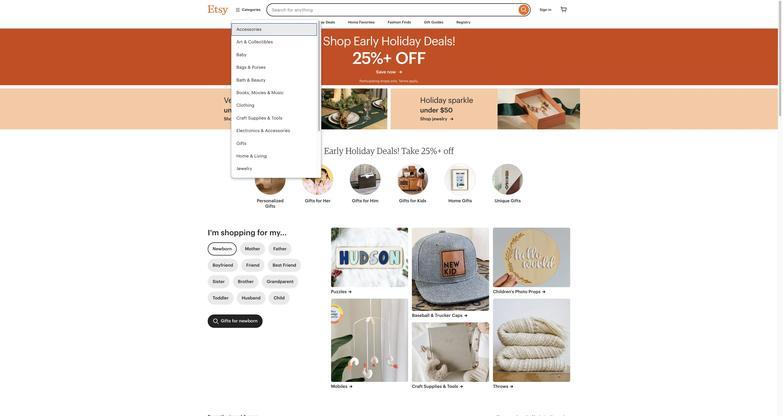 Task type: vqa. For each thing, say whether or not it's contained in the screenshot.
Husband
yes



Task type: locate. For each thing, give the bounding box(es) containing it.
save
[[376, 69, 386, 74]]

friend down the mother on the bottom
[[246, 263, 260, 268]]

menu
[[231, 20, 321, 188]]

bags & purses
[[236, 65, 266, 70]]

for left kids
[[410, 198, 416, 203]]

mother
[[245, 246, 260, 252]]

2 horizontal spatial home
[[449, 198, 461, 203]]

0 vertical spatial holiday
[[420, 96, 446, 105]]

banner containing accessories
[[198, 0, 580, 188]]

& for electronics
[[261, 128, 264, 133]]

0 vertical spatial craft supplies & tools
[[236, 115, 282, 121]]

1 horizontal spatial shop
[[323, 34, 351, 48]]

fashion
[[388, 20, 401, 24]]

craft inside menu
[[236, 115, 247, 121]]

father
[[273, 246, 287, 252]]

1 horizontal spatial accessories
[[265, 128, 290, 133]]

None search field
[[266, 3, 531, 16]]

unique gifts link
[[492, 161, 523, 206]]

home inside menu
[[236, 153, 249, 159]]

craft for craft supplies & tools link to the left
[[236, 115, 247, 121]]

1 vertical spatial craft supplies & tools link
[[412, 384, 489, 390]]

for left her
[[316, 198, 322, 203]]

1 vertical spatial craft
[[412, 384, 423, 389]]

jewelry
[[236, 166, 252, 171]]

for
[[316, 198, 322, 203], [363, 198, 369, 203], [410, 198, 416, 203], [257, 228, 268, 237], [232, 318, 238, 324]]

favorites
[[359, 20, 375, 24]]

registry
[[457, 20, 471, 24]]

1 horizontal spatial craft supplies & tools
[[412, 384, 458, 389]]

newborn
[[239, 318, 258, 324]]

0 horizontal spatial under $50
[[224, 106, 257, 114]]

mobiles
[[331, 384, 348, 389]]

0 horizontal spatial friend
[[246, 263, 260, 268]]

1 horizontal spatial under $50
[[420, 106, 453, 114]]

personalized name puzzle christmas gift for kids, wooden name puzzle, personalized gift for boy, baby&#39;s first, wooden toy, puzzle for boys image
[[331, 228, 408, 287]]

bags & purses link
[[232, 61, 317, 74]]

merino wool chunky throw natural organic textured, off white aroma blanket hand woven for sustainable home decor image
[[493, 299, 570, 382]]

baby link
[[232, 49, 317, 61]]

craft supplies & tools
[[236, 115, 282, 121], [412, 384, 458, 389]]

0 horizontal spatial craft supplies & tools link
[[232, 112, 317, 125]]

bags
[[236, 65, 247, 70]]

jewelry link
[[232, 163, 317, 175]]

1 vertical spatial decor
[[236, 116, 248, 122]]

throws link
[[493, 384, 570, 390]]

decor down music
[[264, 96, 284, 105]]

2 vertical spatial home
[[449, 198, 461, 203]]

2 under $50 from the left
[[420, 106, 453, 114]]

baby kids hat snapback, new kid toddler youth adult cap, first day school, back to school, new baby pregnancy announcement, pregnancy reveal image
[[412, 228, 489, 311]]

clothing
[[236, 103, 254, 108]]

merry
[[241, 96, 262, 105]]

holiday inside holiday sparkle under $50 shop jewelry
[[420, 96, 446, 105]]

1 horizontal spatial home
[[348, 20, 358, 24]]

1 vertical spatial supplies
[[266, 179, 284, 184]]

1 under $50 from the left
[[224, 106, 257, 114]]

under $50 up jewelry
[[420, 106, 453, 114]]

1 horizontal spatial decor
[[264, 96, 284, 105]]

under $50
[[224, 106, 257, 114], [420, 106, 453, 114]]

electronics
[[236, 128, 260, 133]]

1 horizontal spatial early
[[353, 34, 379, 48]]

0 vertical spatial tools
[[272, 115, 282, 121]]

1 vertical spatial tools
[[447, 384, 458, 389]]

& for art
[[244, 39, 247, 45]]

1 horizontal spatial craft
[[412, 384, 423, 389]]

& for bath
[[247, 77, 250, 83]]

mobiles link
[[331, 384, 408, 390]]

under $50 down very
[[224, 106, 257, 114]]

gifts for newborn link
[[208, 315, 263, 328]]

supplies
[[248, 115, 266, 121], [266, 179, 284, 184], [424, 384, 442, 389]]

1 horizontal spatial holiday
[[420, 96, 446, 105]]

0 vertical spatial supplies
[[248, 115, 266, 121]]

kids
[[417, 198, 426, 203]]

1 vertical spatial early
[[324, 146, 344, 156]]

2 horizontal spatial shop
[[420, 116, 431, 122]]

books,
[[236, 90, 250, 95]]

1 horizontal spatial friend
[[283, 263, 296, 268]]

shops
[[380, 79, 390, 83]]

craft
[[236, 115, 247, 121], [412, 384, 423, 389]]

tools for craft supplies & tools link to the right
[[447, 384, 458, 389]]

0 vertical spatial accessories
[[236, 27, 262, 32]]

0 horizontal spatial shop
[[224, 116, 235, 122]]

i'm
[[208, 228, 219, 237]]

menu bar
[[198, 16, 580, 29]]

Search for anything text field
[[266, 3, 518, 16]]

0 vertical spatial craft
[[236, 115, 247, 121]]

home for home gifts
[[449, 198, 461, 203]]

1 friend from the left
[[246, 263, 260, 268]]

0 vertical spatial decor
[[264, 96, 284, 105]]

gifts for newborn
[[221, 318, 258, 324]]

shop early holiday deals! 25%+ off save now
[[323, 34, 455, 74]]

0 horizontal spatial early
[[324, 146, 344, 156]]

0 vertical spatial craft supplies & tools link
[[232, 112, 317, 125]]

bath & beauty
[[236, 77, 266, 83]]

baseball & trucker caps link
[[412, 313, 489, 319]]

0 horizontal spatial accessories
[[236, 27, 262, 32]]

decor
[[264, 96, 284, 105], [236, 116, 248, 122]]

0 vertical spatial home
[[348, 20, 358, 24]]

holiday sparkle under $50 shop jewelry
[[420, 96, 473, 122]]

bath
[[236, 77, 246, 83]]

children's
[[493, 289, 514, 294]]

brother
[[238, 279, 254, 284]]

children's photo props link
[[493, 289, 570, 295]]

menu bar containing home favorites
[[198, 16, 580, 29]]

i'm shopping for my...
[[208, 228, 287, 237]]

shop
[[323, 34, 351, 48], [224, 116, 235, 122], [420, 116, 431, 122]]

1 vertical spatial accessories
[[265, 128, 290, 133]]

craft for craft supplies & tools link to the right
[[412, 384, 423, 389]]

tools inside banner
[[272, 115, 282, 121]]

home inside menu bar
[[348, 20, 358, 24]]

party
[[254, 179, 265, 184]]

shop inside holiday sparkle under $50 shop jewelry
[[420, 116, 431, 122]]

puzzles link
[[331, 289, 408, 295]]

0 horizontal spatial tools
[[272, 115, 282, 121]]

gifts
[[236, 141, 246, 146], [305, 198, 315, 203], [352, 198, 362, 203], [399, 198, 409, 203], [462, 198, 472, 203], [511, 198, 521, 203], [265, 204, 275, 209], [221, 318, 231, 324]]

2 friend from the left
[[283, 263, 296, 268]]

craft supplies & tools link
[[232, 112, 317, 125], [412, 384, 489, 390]]

personalized gifts
[[257, 198, 284, 209]]

baby memory book book | personalized baby book | gender neutral baby gift | baby shower gift | newborn memory book | baby book + photo album image
[[412, 322, 489, 382]]

accessories up "art & collectibles"
[[236, 27, 262, 32]]

gifts inside personalized gifts
[[265, 204, 275, 209]]

shop inside shop early holiday deals! 25%+ off save now
[[323, 34, 351, 48]]

25%+
[[421, 146, 442, 156]]

under $50 inside very merry decor under $50 shop decor
[[224, 106, 257, 114]]

0 horizontal spatial craft
[[236, 115, 247, 121]]

1 horizontal spatial tools
[[447, 384, 458, 389]]

baseball & trucker caps
[[412, 313, 463, 318]]

1 vertical spatial holiday
[[346, 146, 375, 156]]

1 vertical spatial home
[[236, 153, 249, 159]]

for left him
[[363, 198, 369, 203]]

gifts for him link
[[350, 161, 381, 206]]

early inside shop early holiday deals! 25%+ off save now
[[353, 34, 379, 48]]

for for her
[[316, 198, 322, 203]]

holiday
[[420, 96, 446, 105], [346, 146, 375, 156]]

decor up electronics
[[236, 116, 248, 122]]

her
[[323, 198, 331, 203]]

banner
[[198, 0, 580, 188]]

supplies inside 'link'
[[266, 179, 284, 184]]

home & living
[[236, 153, 267, 159]]

props
[[529, 289, 541, 294]]

2 vertical spatial supplies
[[424, 384, 442, 389]]

accessories up gifts link
[[265, 128, 290, 133]]

gifts for her link
[[302, 161, 333, 206]]

0 vertical spatial early
[[353, 34, 379, 48]]

electronics & accessories
[[236, 128, 290, 133]]

menu containing accessories
[[231, 20, 321, 188]]

jewelry
[[432, 116, 447, 122]]

for left newborn
[[232, 318, 238, 324]]

accessories link
[[232, 23, 317, 36]]

him
[[370, 198, 379, 203]]

0 horizontal spatial home
[[236, 153, 249, 159]]

personalized
[[257, 198, 284, 203]]

friend right 'best'
[[283, 263, 296, 268]]



Task type: describe. For each thing, give the bounding box(es) containing it.
home for home favorites
[[348, 20, 358, 24]]

registry link
[[453, 17, 475, 27]]

guides
[[431, 20, 444, 24]]

music
[[272, 90, 284, 95]]

purses
[[252, 65, 266, 70]]

menu inside banner
[[231, 20, 321, 188]]

for for kids
[[410, 198, 416, 203]]

child
[[274, 296, 285, 301]]

clothing link
[[232, 99, 317, 112]]

sign in
[[540, 8, 552, 12]]

for for newborn
[[232, 318, 238, 324]]

shopping
[[221, 228, 255, 237]]

newborn
[[213, 246, 232, 252]]

baseball
[[412, 313, 430, 318]]

movies
[[251, 90, 266, 95]]

husband
[[242, 296, 261, 301]]

art
[[236, 39, 243, 45]]

home & living link
[[232, 150, 317, 163]]

wooden birth announcement plaque &quot;hello world&quot; matte white acrylic image
[[493, 228, 570, 287]]

unique
[[495, 198, 510, 203]]

home gifts
[[449, 198, 472, 203]]

for for him
[[363, 198, 369, 203]]

unique gifts
[[495, 198, 521, 203]]

best friend
[[273, 263, 296, 268]]

fashion finds link
[[384, 17, 415, 27]]

children's photo props
[[493, 289, 541, 294]]

& for baseball
[[431, 313, 434, 318]]

25%+ off
[[353, 49, 426, 67]]

a festive christmas table setting featuring two green table runners shown with glassware, serveware, and a candle centerpiece. image
[[305, 89, 387, 129]]

in
[[548, 8, 552, 12]]

categories button
[[231, 5, 265, 15]]

sister
[[213, 279, 225, 284]]

gifts for kids link
[[397, 161, 428, 206]]

home favorites
[[348, 20, 375, 24]]

throws
[[493, 384, 509, 389]]

gifts link
[[232, 137, 317, 150]]

gifts for kids
[[399, 198, 426, 203]]

gifts for him
[[352, 198, 379, 203]]

beauty
[[251, 77, 266, 83]]

shop inside very merry decor under $50 shop decor
[[224, 116, 235, 122]]

early holiday deals! take 25%+ off
[[324, 146, 454, 156]]

home gifts link
[[445, 161, 476, 206]]

best
[[273, 263, 282, 268]]

home for home & living
[[236, 153, 249, 159]]

gifts for her
[[305, 198, 331, 203]]

art & collectibles
[[236, 39, 273, 45]]

books, movies & music link
[[232, 87, 317, 99]]

supplies for craft supplies & tools link to the right
[[424, 384, 442, 389]]

only.
[[391, 79, 398, 83]]

0 horizontal spatial decor
[[236, 116, 248, 122]]

photo
[[515, 289, 528, 294]]

participating shops only. terms apply.
[[360, 79, 419, 83]]

home favorites link
[[344, 17, 379, 27]]

baby
[[236, 52, 247, 57]]

books, movies & music
[[236, 90, 284, 95]]

tools for craft supplies & tools link to the left
[[272, 115, 282, 121]]

boyfriend
[[213, 263, 233, 268]]

trucker
[[435, 313, 451, 318]]

participating
[[360, 79, 380, 83]]

0 horizontal spatial craft supplies & tools
[[236, 115, 282, 121]]

fashion finds
[[388, 20, 411, 24]]

gift guides link
[[420, 17, 448, 27]]

save now link
[[323, 69, 455, 78]]

very merry decor under $50 shop decor
[[224, 96, 284, 122]]

1 vertical spatial craft supplies & tools
[[412, 384, 458, 389]]

collectibles
[[248, 39, 273, 45]]

puzzles
[[331, 289, 347, 294]]

sign in button
[[536, 5, 556, 15]]

under $50 inside holiday sparkle under $50 shop jewelry
[[420, 106, 453, 114]]

take
[[401, 146, 420, 156]]

sign
[[540, 8, 548, 12]]

personalized gifts link
[[255, 161, 286, 211]]

toddler
[[213, 296, 229, 301]]

paper & party supplies
[[236, 179, 284, 184]]

now
[[387, 69, 396, 74]]

finds
[[402, 20, 411, 24]]

supplies for craft supplies & tools link to the left
[[248, 115, 266, 121]]

electronics & accessories link
[[232, 125, 317, 137]]

& for bags
[[248, 65, 251, 70]]

& for paper
[[250, 179, 253, 184]]

caps
[[452, 313, 463, 318]]

my...
[[270, 228, 287, 237]]

off
[[444, 146, 454, 156]]

living
[[254, 153, 267, 159]]

0 horizontal spatial holiday
[[346, 146, 375, 156]]

sparkle
[[448, 96, 473, 105]]

1 horizontal spatial craft supplies & tools link
[[412, 384, 489, 390]]

a colorful charm choker statement necklace featuring six beads on a dainty gold chain shown in an open gift box. image
[[498, 89, 580, 129]]

shop decor link
[[224, 116, 284, 122]]

etsy design awards finalist pick 2022 -- shrimp upcycled wool mobile image
[[331, 299, 408, 382]]

gift guides
[[424, 20, 444, 24]]

shop jewelry link
[[420, 116, 473, 122]]

paper
[[236, 179, 248, 184]]

grandparent
[[267, 279, 294, 284]]

& for home
[[250, 153, 253, 159]]

categories
[[242, 8, 261, 12]]

gifts inside banner
[[236, 141, 246, 146]]

deals!
[[377, 146, 400, 156]]

for left the my...
[[257, 228, 268, 237]]

none search field inside banner
[[266, 3, 531, 16]]



